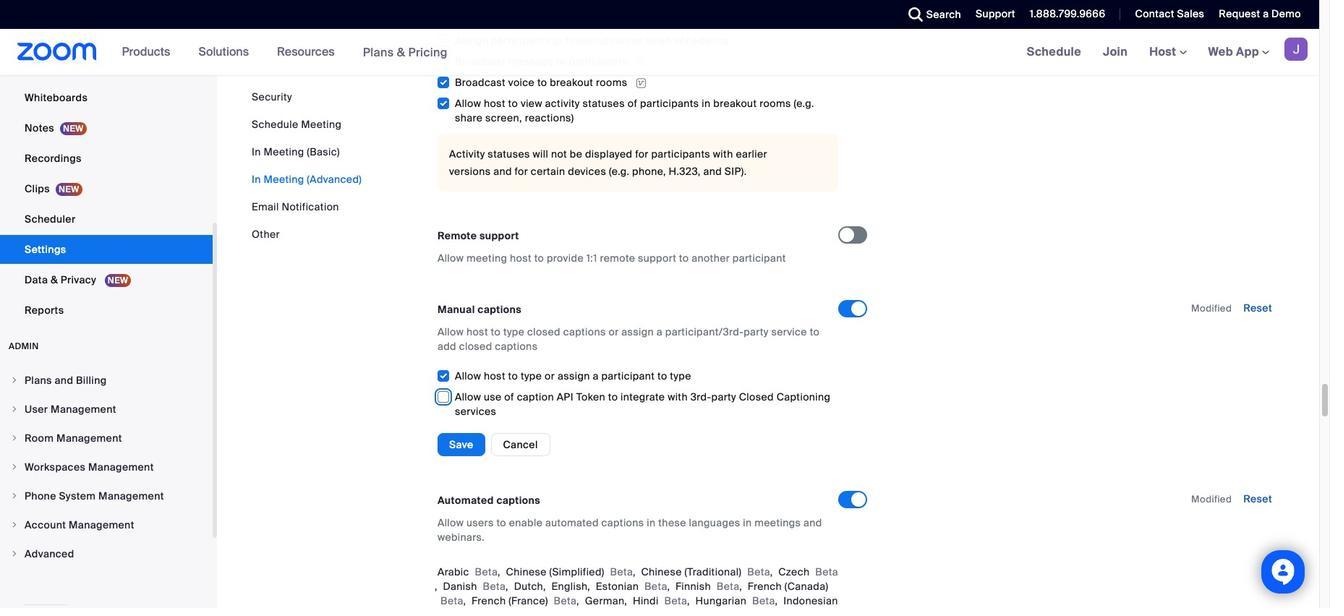 Task type: describe. For each thing, give the bounding box(es) containing it.
allow for allow host to view activity statuses of participants in breakout rooms (e.g. share screen, reactions)
[[455, 97, 481, 110]]

group containing assign participants to breakout rooms when scheduling
[[437, 30, 838, 192]]

integrate
[[621, 391, 665, 404]]

management for room management
[[56, 432, 122, 445]]

breakout inside allow host to view activity statuses of participants in breakout rooms (e.g. share screen, reactions)
[[713, 97, 757, 110]]

to inside allow use of caption api token to integrate with 3rd-party closed captioning services
[[608, 391, 618, 404]]

beta down danish
[[441, 595, 463, 608]]

beta left the czech
[[747, 566, 770, 579]]

1 horizontal spatial participant
[[733, 252, 786, 265]]

host
[[1150, 44, 1179, 59]]

0 vertical spatial for
[[635, 148, 649, 161]]

whiteboards
[[25, 91, 88, 104]]

type for closed
[[503, 326, 525, 339]]

to left 'provide'
[[534, 252, 544, 265]]

beta up estonian
[[610, 566, 633, 579]]

personal
[[25, 61, 68, 74]]

when
[[646, 34, 672, 47]]

remote
[[600, 252, 635, 265]]

reset button for allow users to enable automated captions in these languages in meetings and webinars.
[[1244, 493, 1272, 506]]

right image for workspaces
[[10, 463, 19, 472]]

1.888.799.9666 button up the join
[[1019, 0, 1109, 29]]

caption
[[517, 391, 554, 404]]

reset for allow host to type closed captions or assign a participant/3rd-party service to add closed captions
[[1244, 302, 1272, 315]]

reactions)
[[525, 112, 574, 125]]

workspaces management
[[25, 461, 154, 474]]

use
[[484, 391, 502, 404]]

to inside application
[[537, 76, 547, 89]]

side navigation navigation
[[0, 0, 217, 608]]

(traditional)
[[685, 566, 742, 579]]

3rd-
[[691, 391, 711, 404]]

web app button
[[1208, 44, 1270, 59]]

0 vertical spatial meeting
[[301, 118, 342, 131]]

another
[[692, 252, 730, 265]]

contact
[[1135, 7, 1175, 20]]

activity
[[545, 97, 580, 110]]

message
[[508, 55, 554, 68]]

allow for allow host to type or assign a participant to type
[[455, 370, 481, 383]]

and left sip).
[[703, 165, 722, 178]]

beta up (canada)
[[815, 566, 838, 579]]

phone
[[25, 490, 56, 503]]

management inside "menu item"
[[98, 490, 164, 503]]

1 horizontal spatial support
[[638, 252, 676, 265]]

broadcast voice to breakout rooms application
[[437, 72, 838, 93]]

in for in meeting (basic)
[[252, 145, 261, 158]]

products
[[122, 44, 170, 59]]

scheduler link
[[0, 205, 213, 234]]

these
[[658, 517, 686, 530]]

beta right danish
[[483, 580, 506, 593]]

request
[[1219, 7, 1260, 20]]

indonesian
[[784, 595, 838, 608]]

allow host to view activity statuses of participants in breakout rooms (e.g. share screen, reactions)
[[455, 97, 814, 125]]

with for participants
[[713, 148, 733, 161]]

app
[[1236, 44, 1259, 59]]

in for in meeting (advanced)
[[252, 173, 261, 186]]

api
[[557, 391, 574, 404]]

other link
[[252, 228, 280, 241]]

1 vertical spatial assign
[[558, 370, 590, 383]]

banner containing products
[[0, 29, 1319, 76]]

breakout for voice
[[550, 76, 593, 89]]

right image for plans and billing
[[10, 376, 19, 385]]

contact sales
[[1135, 7, 1205, 20]]

email
[[252, 200, 279, 213]]

schedule meeting link
[[252, 118, 342, 131]]

product information navigation
[[111, 29, 459, 76]]

search
[[926, 8, 961, 21]]

statuses inside activity statuses will not be displayed for participants with earlier versions and for certain devices (e.g. phone, h.323, and sip).
[[488, 148, 530, 161]]

to up integrate
[[658, 370, 667, 383]]

allow for allow meeting host to provide 1:1 remote support to another participant
[[438, 252, 464, 265]]

provide
[[547, 252, 584, 265]]

plans and billing
[[25, 374, 107, 387]]

user management
[[25, 403, 116, 416]]

to left another
[[679, 252, 689, 265]]

participants down assign participants to breakout rooms when scheduling
[[569, 55, 628, 68]]

enable
[[509, 517, 543, 530]]

right image for phone system management
[[10, 492, 19, 501]]

host for closed
[[467, 326, 488, 339]]

data & privacy
[[25, 273, 99, 286]]

pricing
[[408, 44, 448, 60]]

settings
[[25, 243, 66, 256]]

plans for plans & pricing
[[363, 44, 394, 60]]

right image inside advanced menu item
[[10, 550, 19, 558]]

closed
[[739, 391, 774, 404]]

services
[[455, 405, 496, 418]]

schedule for schedule meeting
[[252, 118, 298, 131]]

reset for allow users to enable automated captions in these languages in meetings and webinars.
[[1244, 493, 1272, 506]]

(basic)
[[307, 145, 340, 158]]

notification
[[282, 200, 339, 213]]

resources
[[277, 44, 335, 59]]

data & privacy link
[[0, 265, 213, 294]]

activity statuses will not be displayed for participants with earlier versions and for certain devices (e.g. phone, h.323, and sip).
[[449, 148, 767, 178]]

beta down finnish
[[664, 595, 687, 608]]

join
[[1103, 44, 1128, 59]]

account management menu item
[[0, 511, 213, 539]]

will
[[533, 148, 548, 161]]

other
[[252, 228, 280, 241]]

of inside allow host to view activity statuses of participants in breakout rooms (e.g. share screen, reactions)
[[628, 97, 637, 110]]

solutions
[[198, 44, 249, 59]]

dutch
[[514, 580, 543, 593]]

1 chinese from the left
[[506, 566, 547, 579]]

to up broadcast message to participants
[[553, 34, 563, 47]]

certain
[[531, 165, 565, 178]]

cancel button
[[491, 433, 550, 457]]

room management
[[25, 432, 122, 445]]

to up broadcast voice to breakout rooms
[[556, 55, 566, 68]]

type up 3rd-
[[670, 370, 691, 383]]

recordings
[[25, 152, 82, 165]]

participants inside allow host to view activity statuses of participants in breakout rooms (e.g. share screen, reactions)
[[640, 97, 699, 110]]

meeting
[[467, 252, 507, 265]]

meeting for (advanced)
[[264, 173, 304, 186]]

right image for user management
[[10, 405, 19, 414]]

1 vertical spatial french
[[472, 595, 506, 608]]

search button
[[897, 0, 965, 29]]

beta down english
[[554, 595, 577, 608]]

rooms for broadcast voice to breakout rooms
[[596, 76, 628, 89]]

security
[[252, 90, 292, 103]]

in meeting (basic)
[[252, 145, 340, 158]]

solutions button
[[198, 29, 255, 75]]

phone,
[[632, 165, 666, 178]]

personal devices link
[[0, 53, 213, 82]]

statuses inside allow host to view activity statuses of participants in breakout rooms (e.g. share screen, reactions)
[[583, 97, 625, 110]]

captioning
[[777, 391, 831, 404]]

web
[[1208, 44, 1233, 59]]

personal devices
[[25, 61, 111, 74]]

not
[[551, 148, 567, 161]]

workspaces
[[25, 461, 86, 474]]

2 horizontal spatial in
[[743, 517, 752, 530]]

view
[[521, 97, 542, 110]]

menu bar containing security
[[252, 90, 362, 242]]

remote support
[[438, 229, 519, 242]]

(e.g. inside activity statuses will not be displayed for participants with earlier versions and for certain devices (e.g. phone, h.323, and sip).
[[609, 165, 630, 178]]

reports link
[[0, 296, 213, 325]]

0 horizontal spatial support
[[480, 229, 519, 242]]

in meeting (basic) link
[[252, 145, 340, 158]]

phone system management
[[25, 490, 164, 503]]

(simplified)
[[549, 566, 605, 579]]

party for 3rd-
[[711, 391, 736, 404]]

hindi
[[633, 595, 659, 608]]

captions down "manual captions"
[[495, 340, 538, 353]]

notes
[[25, 122, 54, 135]]

broadcast for broadcast message to participants
[[455, 55, 506, 68]]

of inside allow use of caption api token to integrate with 3rd-party closed captioning services
[[504, 391, 514, 404]]

1 vertical spatial closed
[[459, 340, 492, 353]]



Task type: locate. For each thing, give the bounding box(es) containing it.
0 horizontal spatial of
[[504, 391, 514, 404]]

1 vertical spatial for
[[515, 165, 528, 178]]

2 vertical spatial a
[[593, 370, 599, 383]]

management for account management
[[69, 519, 134, 532]]

zoom logo image
[[17, 43, 97, 61]]

allow for allow host to type closed captions or assign a participant/3rd-party service to add closed captions
[[438, 326, 464, 339]]

french down the czech
[[748, 580, 782, 593]]

0 horizontal spatial assign
[[558, 370, 590, 383]]

1 horizontal spatial plans
[[363, 44, 394, 60]]

and right meetings
[[804, 517, 822, 530]]

participants up message
[[491, 34, 550, 47]]

or
[[609, 326, 619, 339], [545, 370, 555, 383]]

1 vertical spatial rooms
[[596, 76, 628, 89]]

languages
[[689, 517, 740, 530]]

captions left these
[[601, 517, 644, 530]]

in up email at top left
[[252, 173, 261, 186]]

broadcast up share at left
[[455, 76, 506, 89]]

room
[[25, 432, 54, 445]]

a left participant/3rd-
[[657, 326, 663, 339]]

of down support version for broadcast voice to breakout rooms image
[[628, 97, 637, 110]]

right image inside plans and billing menu item
[[10, 376, 19, 385]]

(e.g.
[[794, 97, 814, 110], [609, 165, 630, 178]]

web app
[[1208, 44, 1259, 59]]

1 horizontal spatial chinese
[[641, 566, 682, 579]]

4 right image from the top
[[10, 521, 19, 530]]

0 horizontal spatial french
[[472, 595, 506, 608]]

1 vertical spatial party
[[711, 391, 736, 404]]

to inside allow users to enable automated captions in these languages in meetings and webinars.
[[497, 517, 506, 530]]

automated captions
[[438, 494, 540, 507]]

allow for allow users to enable automated captions in these languages in meetings and webinars.
[[438, 517, 464, 530]]

or up the allow host to type or assign a participant to type
[[609, 326, 619, 339]]

reset button for allow host to type closed captions or assign a participant/3rd-party service to add closed captions
[[1244, 302, 1272, 315]]

banner
[[0, 29, 1319, 76]]

(canada)
[[785, 580, 828, 593]]

participants down support version for broadcast voice to breakout rooms image
[[640, 97, 699, 110]]

management down the billing
[[51, 403, 116, 416]]

0 horizontal spatial in
[[647, 517, 656, 530]]

automated
[[438, 494, 494, 507]]

allow for allow use of caption api token to integrate with 3rd-party closed captioning services
[[455, 391, 481, 404]]

1 vertical spatial breakout
[[550, 76, 593, 89]]

right image down the admin
[[10, 376, 19, 385]]

1 vertical spatial &
[[51, 273, 58, 286]]

0 vertical spatial group
[[437, 30, 838, 192]]

0 vertical spatial broadcast
[[455, 55, 506, 68]]

0 horizontal spatial statuses
[[488, 148, 530, 161]]

german
[[585, 595, 625, 608]]

2 chinese from the left
[[641, 566, 682, 579]]

user
[[25, 403, 48, 416]]

2 vertical spatial right image
[[10, 550, 19, 558]]

screen,
[[485, 112, 522, 125]]

0 horizontal spatial closed
[[459, 340, 492, 353]]

host right meeting
[[510, 252, 532, 265]]

data
[[25, 273, 48, 286]]

host for activity
[[484, 97, 506, 110]]

1 vertical spatial reset
[[1244, 493, 1272, 506]]

0 vertical spatial right image
[[10, 434, 19, 443]]

1 reset from the top
[[1244, 302, 1272, 315]]

breakout up the "activity"
[[550, 76, 593, 89]]

1 group from the top
[[437, 30, 838, 192]]

participants inside activity statuses will not be displayed for participants with earlier versions and for certain devices (e.g. phone, h.323, and sip).
[[651, 148, 710, 161]]

0 vertical spatial breakout
[[565, 34, 609, 47]]

captions
[[478, 303, 522, 316], [563, 326, 606, 339], [495, 340, 538, 353], [497, 494, 540, 507], [601, 517, 644, 530]]

0 horizontal spatial or
[[545, 370, 555, 383]]

to right voice
[[537, 76, 547, 89]]

0 vertical spatial of
[[628, 97, 637, 110]]

earlier
[[736, 148, 767, 161]]

meeting up email notification
[[264, 173, 304, 186]]

plans & pricing
[[363, 44, 448, 60]]

allow meeting host to provide 1:1 remote support to another participant
[[438, 252, 786, 265]]

1 horizontal spatial closed
[[527, 326, 561, 339]]

a left demo on the right of the page
[[1263, 7, 1269, 20]]

type inside allow host to type closed captions or assign a participant/3rd-party service to add closed captions
[[503, 326, 525, 339]]

2 vertical spatial meeting
[[264, 173, 304, 186]]

captions up enable
[[497, 494, 540, 507]]

plans
[[363, 44, 394, 60], [25, 374, 52, 387]]

manual
[[438, 303, 475, 316]]

0 vertical spatial participant
[[733, 252, 786, 265]]

right image inside phone system management "menu item"
[[10, 492, 19, 501]]

beta right hungarian
[[752, 595, 775, 608]]

or inside allow host to type closed captions or assign a participant/3rd-party service to add closed captions
[[609, 326, 619, 339]]

&
[[397, 44, 405, 60], [51, 273, 58, 286]]

right image left phone
[[10, 492, 19, 501]]

beta up danish
[[475, 566, 498, 579]]

type up caption
[[521, 370, 542, 383]]

right image left workspaces
[[10, 463, 19, 472]]

0 horizontal spatial participant
[[601, 370, 655, 383]]

schedule inside meetings navigation
[[1027, 44, 1081, 59]]

right image inside 'workspaces management' menu item
[[10, 463, 19, 472]]

(e.g. inside allow host to view activity statuses of participants in breakout rooms (e.g. share screen, reactions)
[[794, 97, 814, 110]]

breakout inside application
[[550, 76, 593, 89]]

1 vertical spatial reset button
[[1244, 493, 1272, 506]]

2 broadcast from the top
[[455, 76, 506, 89]]

french down danish
[[472, 595, 506, 608]]

participants
[[491, 34, 550, 47], [569, 55, 628, 68], [640, 97, 699, 110], [651, 148, 710, 161]]

remote
[[438, 229, 477, 242]]

1 horizontal spatial with
[[713, 148, 733, 161]]

to up caption
[[508, 370, 518, 383]]

right image for account management
[[10, 521, 19, 530]]

management up workspaces management
[[56, 432, 122, 445]]

arabic beta chinese (simplified) beta chinese (traditional) beta czech beta danish beta dutch english estonian beta finnish beta french (canada) beta french (france) beta german hindi beta hungarian beta indonesian
[[438, 566, 838, 608]]

right image left user
[[10, 405, 19, 414]]

party inside allow use of caption api token to integrate with 3rd-party closed captioning services
[[711, 391, 736, 404]]

resources button
[[277, 29, 341, 75]]

& left pricing
[[397, 44, 405, 60]]

meeting down schedule meeting
[[264, 145, 304, 158]]

allow inside allow host to type closed captions or assign a participant/3rd-party service to add closed captions
[[438, 326, 464, 339]]

request a demo
[[1219, 7, 1301, 20]]

1 vertical spatial (e.g.
[[609, 165, 630, 178]]

support
[[976, 7, 1015, 20]]

a inside allow host to type closed captions or assign a participant/3rd-party service to add closed captions
[[657, 326, 663, 339]]

in down schedule meeting
[[252, 145, 261, 158]]

1 vertical spatial statuses
[[488, 148, 530, 161]]

assign up integrate
[[622, 326, 654, 339]]

reports
[[25, 304, 64, 317]]

of right use
[[504, 391, 514, 404]]

plans up user
[[25, 374, 52, 387]]

management
[[51, 403, 116, 416], [56, 432, 122, 445], [88, 461, 154, 474], [98, 490, 164, 503], [69, 519, 134, 532]]

3 right image from the top
[[10, 550, 19, 558]]

with for integrate
[[668, 391, 688, 404]]

with inside allow use of caption api token to integrate with 3rd-party closed captioning services
[[668, 391, 688, 404]]

plans inside menu item
[[25, 374, 52, 387]]

1 horizontal spatial party
[[744, 326, 769, 339]]

czech
[[779, 566, 810, 579]]

right image inside "user management" menu item
[[10, 405, 19, 414]]

0 vertical spatial plans
[[363, 44, 394, 60]]

and inside plans and billing menu item
[[55, 374, 73, 387]]

participant up integrate
[[601, 370, 655, 383]]

contact sales link
[[1124, 0, 1208, 29], [1135, 7, 1205, 20]]

clips link
[[0, 174, 213, 203]]

allow host to type closed captions or assign a participant/3rd-party service to add closed captions
[[438, 326, 820, 353]]

rooms left when
[[612, 34, 643, 47]]

right image inside room management menu item
[[10, 434, 19, 443]]

allow users to enable automated captions in these languages in meetings and webinars.
[[438, 517, 822, 544]]

type down "manual captions"
[[503, 326, 525, 339]]

to down "manual captions"
[[491, 326, 501, 339]]

1 horizontal spatial for
[[635, 148, 649, 161]]

profile picture image
[[1285, 38, 1308, 61]]

be
[[570, 148, 582, 161]]

right image for room
[[10, 434, 19, 443]]

and left the billing
[[55, 374, 73, 387]]

a up token
[[593, 370, 599, 383]]

h.323,
[[669, 165, 701, 178]]

0 horizontal spatial schedule
[[252, 118, 298, 131]]

1.888.799.9666 button up schedule link
[[1030, 7, 1106, 20]]

host up screen,
[[484, 97, 506, 110]]

schedule inside menu bar
[[252, 118, 298, 131]]

of
[[628, 97, 637, 110], [504, 391, 514, 404]]

2 right image from the top
[[10, 463, 19, 472]]

users
[[467, 517, 494, 530]]

support version for broadcast voice to breakout rooms image
[[631, 77, 651, 90]]

user management menu item
[[0, 396, 213, 423]]

1 broadcast from the top
[[455, 55, 506, 68]]

participant/3rd-
[[665, 326, 744, 339]]

1 vertical spatial participant
[[601, 370, 655, 383]]

demo
[[1272, 7, 1301, 20]]

1 vertical spatial right image
[[10, 463, 19, 472]]

1 reset button from the top
[[1244, 302, 1272, 315]]

0 vertical spatial &
[[397, 44, 405, 60]]

right image left 'advanced'
[[10, 550, 19, 558]]

captions inside allow users to enable automated captions in these languages in meetings and webinars.
[[601, 517, 644, 530]]

beta up hungarian
[[717, 580, 740, 593]]

participant
[[733, 252, 786, 265], [601, 370, 655, 383]]

0 horizontal spatial chinese
[[506, 566, 547, 579]]

0 vertical spatial (e.g.
[[794, 97, 814, 110]]

plans and billing menu item
[[0, 367, 213, 394]]

host for or
[[484, 370, 506, 383]]

group
[[437, 30, 838, 192], [437, 365, 838, 422]]

1 horizontal spatial or
[[609, 326, 619, 339]]

scheduler
[[25, 213, 76, 226]]

3 right image from the top
[[10, 492, 19, 501]]

type
[[503, 326, 525, 339], [521, 370, 542, 383], [670, 370, 691, 383]]

host down "manual captions"
[[467, 326, 488, 339]]

add
[[438, 340, 456, 353]]

1 horizontal spatial assign
[[622, 326, 654, 339]]

0 vertical spatial french
[[748, 580, 782, 593]]

1 horizontal spatial statuses
[[583, 97, 625, 110]]

whiteboards link
[[0, 83, 213, 112]]

webinars.
[[438, 531, 485, 544]]

scheduling
[[675, 34, 729, 47]]

meetings
[[755, 517, 801, 530]]

plans & pricing link
[[363, 44, 448, 60], [363, 44, 448, 60]]

right image left room
[[10, 434, 19, 443]]

0 horizontal spatial for
[[515, 165, 528, 178]]

meeting for (basic)
[[264, 145, 304, 158]]

in left these
[[647, 517, 656, 530]]

management up phone system management "menu item"
[[88, 461, 154, 474]]

captions right manual
[[478, 303, 522, 316]]

management down phone system management "menu item"
[[69, 519, 134, 532]]

1 horizontal spatial schedule
[[1027, 44, 1081, 59]]

statuses
[[583, 97, 625, 110], [488, 148, 530, 161]]

automated
[[545, 517, 599, 530]]

1 vertical spatial schedule
[[252, 118, 298, 131]]

1.888.799.9666 button
[[1019, 0, 1109, 29], [1030, 7, 1106, 20]]

and inside allow users to enable automated captions in these languages in meetings and webinars.
[[804, 517, 822, 530]]

0 horizontal spatial party
[[711, 391, 736, 404]]

menu bar
[[252, 90, 362, 242]]

allow inside allow use of caption api token to integrate with 3rd-party closed captioning services
[[455, 391, 481, 404]]

in left meetings
[[743, 517, 752, 530]]

& right the data
[[51, 273, 58, 286]]

0 vertical spatial support
[[480, 229, 519, 242]]

1 vertical spatial with
[[668, 391, 688, 404]]

personal menu menu
[[0, 0, 213, 326]]

for left certain
[[515, 165, 528, 178]]

0 horizontal spatial a
[[593, 370, 599, 383]]

1 vertical spatial a
[[657, 326, 663, 339]]

in inside allow host to view activity statuses of participants in breakout rooms (e.g. share screen, reactions)
[[702, 97, 711, 110]]

assign up api
[[558, 370, 590, 383]]

party left closed
[[711, 391, 736, 404]]

support up meeting
[[480, 229, 519, 242]]

devices
[[568, 165, 606, 178]]

captions up the allow host to type or assign a participant to type
[[563, 326, 606, 339]]

closed right add
[[459, 340, 492, 353]]

participants up h.323,
[[651, 148, 710, 161]]

broadcast
[[455, 55, 506, 68], [455, 76, 506, 89]]

notes link
[[0, 114, 213, 143]]

plans left pricing
[[363, 44, 394, 60]]

sales
[[1177, 7, 1205, 20]]

security link
[[252, 90, 292, 103]]

2 right image from the top
[[10, 405, 19, 414]]

0 vertical spatial assign
[[622, 326, 654, 339]]

chinese up the "hindi"
[[641, 566, 682, 579]]

group containing allow host to type or assign a participant to type
[[437, 365, 838, 422]]

1 vertical spatial meeting
[[264, 145, 304, 158]]

1 horizontal spatial &
[[397, 44, 405, 60]]

1 right image from the top
[[10, 434, 19, 443]]

broadcast down assign
[[455, 55, 506, 68]]

1 vertical spatial or
[[545, 370, 555, 383]]

assign
[[455, 34, 488, 47]]

with inside activity statuses will not be displayed for participants with earlier versions and for certain devices (e.g. phone, h.323, and sip).
[[713, 148, 733, 161]]

0 vertical spatial schedule
[[1027, 44, 1081, 59]]

phone system management menu item
[[0, 482, 213, 510]]

0 horizontal spatial plans
[[25, 374, 52, 387]]

a
[[1263, 7, 1269, 20], [657, 326, 663, 339], [593, 370, 599, 383]]

account management
[[25, 519, 134, 532]]

admin
[[9, 341, 39, 352]]

rooms left support version for broadcast voice to breakout rooms image
[[596, 76, 628, 89]]

1 horizontal spatial in
[[702, 97, 711, 110]]

hungarian
[[696, 595, 747, 608]]

to right users
[[497, 517, 506, 530]]

0 vertical spatial in
[[252, 145, 261, 158]]

party inside allow host to type closed captions or assign a participant/3rd-party service to add closed captions
[[744, 326, 769, 339]]

0 vertical spatial statuses
[[583, 97, 625, 110]]

products button
[[122, 29, 177, 75]]

type for or
[[521, 370, 542, 383]]

plans for plans and billing
[[25, 374, 52, 387]]

allow inside allow users to enable automated captions in these languages in meetings and webinars.
[[438, 517, 464, 530]]

host up use
[[484, 370, 506, 383]]

rooms inside broadcast voice to breakout rooms application
[[596, 76, 628, 89]]

1 vertical spatial support
[[638, 252, 676, 265]]

statuses left the will
[[488, 148, 530, 161]]

2 group from the top
[[437, 365, 838, 422]]

advanced menu item
[[0, 540, 213, 568]]

1 vertical spatial plans
[[25, 374, 52, 387]]

closed up the allow host to type or assign a participant to type
[[527, 326, 561, 339]]

1 vertical spatial in
[[252, 173, 261, 186]]

0 horizontal spatial &
[[51, 273, 58, 286]]

management up account management menu item
[[98, 490, 164, 503]]

& for privacy
[[51, 273, 58, 286]]

party for participant/3rd-
[[744, 326, 769, 339]]

host inside allow host to view activity statuses of participants in breakout rooms (e.g. share screen, reactions)
[[484, 97, 506, 110]]

0 vertical spatial party
[[744, 326, 769, 339]]

management for user management
[[51, 403, 116, 416]]

beta up the "hindi"
[[644, 580, 667, 593]]

2 horizontal spatial a
[[1263, 7, 1269, 20]]

and
[[493, 165, 512, 178], [703, 165, 722, 178], [55, 374, 73, 387], [804, 517, 822, 530]]

workspaces management menu item
[[0, 454, 213, 481]]

versions
[[449, 165, 491, 178]]

breakout for participants
[[565, 34, 609, 47]]

broadcast for broadcast voice to breakout rooms
[[455, 76, 506, 89]]

meeting up (basic)
[[301, 118, 342, 131]]

service
[[771, 326, 807, 339]]

right image
[[10, 376, 19, 385], [10, 405, 19, 414], [10, 492, 19, 501], [10, 521, 19, 530]]

1 vertical spatial broadcast
[[455, 76, 506, 89]]

host
[[484, 97, 506, 110], [510, 252, 532, 265], [467, 326, 488, 339], [484, 370, 506, 383]]

with left 3rd-
[[668, 391, 688, 404]]

right image left account
[[10, 521, 19, 530]]

admin menu menu
[[0, 367, 213, 569]]

modified for allow users to enable automated captions in these languages in meetings and webinars.
[[1191, 493, 1232, 506]]

1 horizontal spatial of
[[628, 97, 637, 110]]

host inside allow host to type closed captions or assign a participant/3rd-party service to add closed captions
[[467, 326, 488, 339]]

assign inside allow host to type closed captions or assign a participant/3rd-party service to add closed captions
[[622, 326, 654, 339]]

1 horizontal spatial french
[[748, 580, 782, 593]]

rooms inside allow host to view activity statuses of participants in breakout rooms (e.g. share screen, reactions)
[[760, 97, 791, 110]]

modified for allow host to type closed captions or assign a participant/3rd-party service to add closed captions
[[1191, 303, 1232, 315]]

0 vertical spatial reset
[[1244, 302, 1272, 315]]

statuses down broadcast voice to breakout rooms application
[[583, 97, 625, 110]]

0 vertical spatial with
[[713, 148, 733, 161]]

for up phone,
[[635, 148, 649, 161]]

allow inside allow host to view activity statuses of participants in breakout rooms (e.g. share screen, reactions)
[[455, 97, 481, 110]]

0 horizontal spatial (e.g.
[[609, 165, 630, 178]]

0 vertical spatial closed
[[527, 326, 561, 339]]

right image
[[10, 434, 19, 443], [10, 463, 19, 472], [10, 550, 19, 558]]

in meeting (advanced)
[[252, 173, 362, 186]]

2 reset from the top
[[1244, 493, 1272, 506]]

room management menu item
[[0, 425, 213, 452]]

0 vertical spatial reset button
[[1244, 302, 1272, 315]]

rooms for assign participants to breakout rooms when scheduling
[[612, 34, 643, 47]]

broadcast inside application
[[455, 76, 506, 89]]

management for workspaces management
[[88, 461, 154, 474]]

1 vertical spatial group
[[437, 365, 838, 422]]

1 vertical spatial of
[[504, 391, 514, 404]]

& for pricing
[[397, 44, 405, 60]]

2 vertical spatial rooms
[[760, 97, 791, 110]]

schedule for schedule
[[1027, 44, 1081, 59]]

management inside menu item
[[56, 432, 122, 445]]

plans inside product information navigation
[[363, 44, 394, 60]]

save
[[449, 439, 473, 452]]

& inside "link"
[[51, 273, 58, 286]]

settings link
[[0, 235, 213, 264]]

a inside 'group'
[[593, 370, 599, 383]]

1 horizontal spatial a
[[657, 326, 663, 339]]

1 horizontal spatial (e.g.
[[794, 97, 814, 110]]

right image inside account management menu item
[[10, 521, 19, 530]]

(france)
[[509, 595, 548, 608]]

party left service
[[744, 326, 769, 339]]

1 in from the top
[[252, 145, 261, 158]]

schedule down 1.888.799.9666
[[1027, 44, 1081, 59]]

1 right image from the top
[[10, 376, 19, 385]]

and right versions
[[493, 165, 512, 178]]

breakout up broadcast message to participants
[[565, 34, 609, 47]]

or up caption
[[545, 370, 555, 383]]

displayed
[[585, 148, 633, 161]]

0 vertical spatial modified
[[1191, 303, 1232, 315]]

1 modified from the top
[[1191, 303, 1232, 315]]

privacy
[[61, 273, 96, 286]]

0 vertical spatial rooms
[[612, 34, 643, 47]]

2 in from the top
[[252, 173, 261, 186]]

rooms up earlier
[[760, 97, 791, 110]]

2 reset button from the top
[[1244, 493, 1272, 506]]

danish
[[443, 580, 477, 593]]

& inside product information navigation
[[397, 44, 405, 60]]

breakout up earlier
[[713, 97, 757, 110]]

0 vertical spatial or
[[609, 326, 619, 339]]

chinese up dutch
[[506, 566, 547, 579]]

to right service
[[810, 326, 820, 339]]

to inside allow host to view activity statuses of participants in breakout rooms (e.g. share screen, reactions)
[[508, 97, 518, 110]]

0 horizontal spatial with
[[668, 391, 688, 404]]

host button
[[1150, 44, 1187, 59]]

for
[[635, 148, 649, 161], [515, 165, 528, 178]]

meetings navigation
[[1016, 29, 1319, 76]]

0 vertical spatial a
[[1263, 7, 1269, 20]]

closed
[[527, 326, 561, 339], [459, 340, 492, 353]]

with up sip).
[[713, 148, 733, 161]]

1 vertical spatial modified
[[1191, 493, 1232, 506]]

participant inside 'group'
[[601, 370, 655, 383]]

2 modified from the top
[[1191, 493, 1232, 506]]

email notification link
[[252, 200, 339, 213]]

2 vertical spatial breakout
[[713, 97, 757, 110]]



Task type: vqa. For each thing, say whether or not it's contained in the screenshot.
Data & Privacy link
yes



